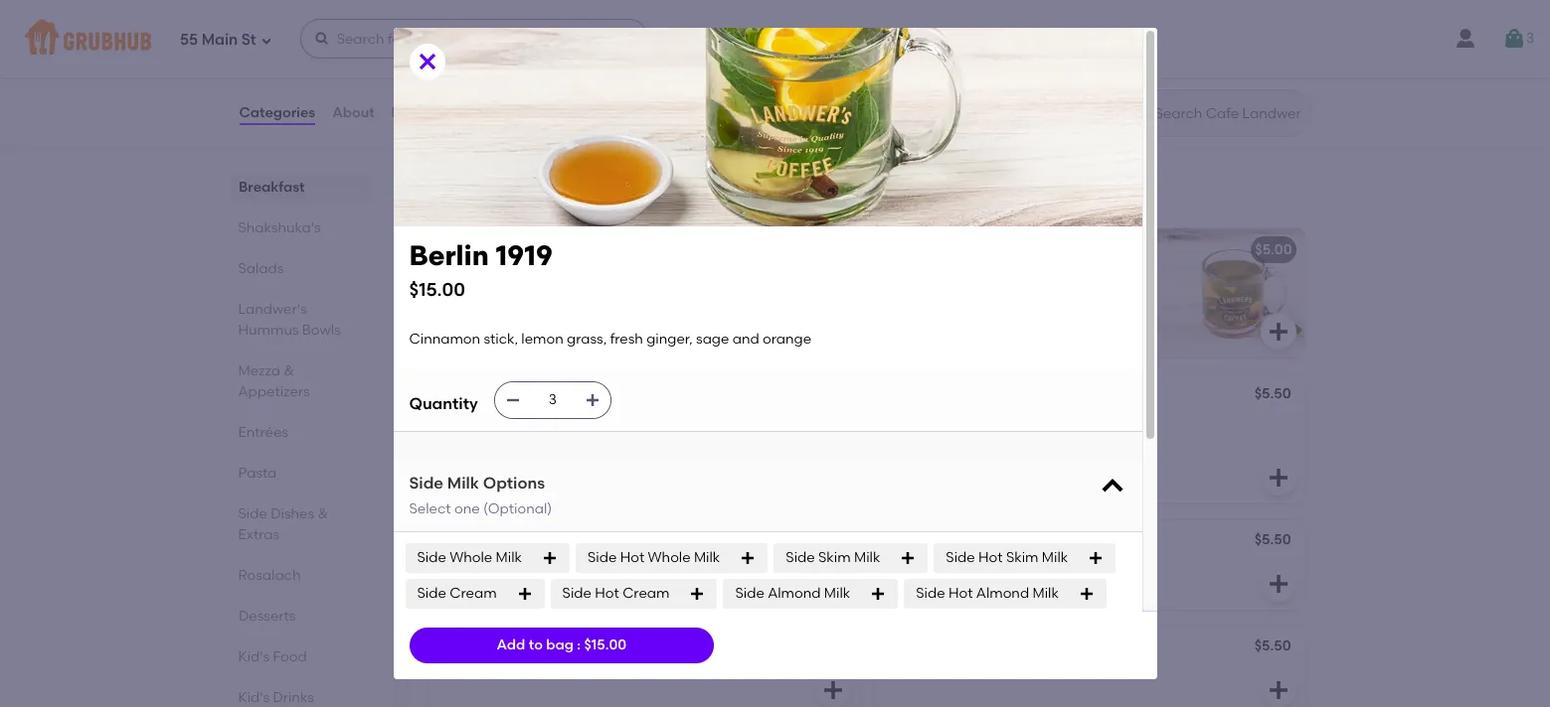 Task type: vqa. For each thing, say whether or not it's contained in the screenshot.
ABOUT
yes



Task type: locate. For each thing, give the bounding box(es) containing it.
1919 down the ceremonies
[[496, 239, 553, 272]]

hot up side hot cream
[[620, 550, 645, 567]]

kid's food tab
[[238, 647, 362, 668]]

berlin
[[409, 239, 489, 272], [441, 388, 480, 405]]

skim up side almond milk
[[818, 550, 851, 567]]

cream down side whole milk
[[450, 585, 497, 602]]

1 vertical spatial 1919
[[483, 388, 511, 405]]

tea right mint
[[514, 242, 539, 259]]

cinnamon stick, lemon grass, fresh ginger, sage and orange up input item quantity 'number field'
[[409, 331, 811, 348]]

0 vertical spatial breakfast
[[238, 179, 304, 196]]

side almond milk
[[735, 585, 850, 602]]

$15.00 right :
[[584, 637, 627, 654]]

1 cream from the left
[[450, 585, 497, 602]]

add
[[497, 637, 525, 654]]

options
[[483, 474, 545, 493]]

desserts
[[238, 609, 295, 625]]

$15.00
[[409, 278, 465, 301], [584, 637, 627, 654]]

hot for whole
[[620, 550, 645, 567]]

1 horizontal spatial whole
[[648, 550, 691, 567]]

and
[[733, 331, 759, 348], [527, 436, 554, 453]]

almond down side hot skim milk
[[976, 585, 1029, 602]]

categories button
[[238, 78, 316, 149]]

hot up side hot almond milk
[[978, 550, 1003, 567]]

1 horizontal spatial almond
[[976, 585, 1029, 602]]

st
[[241, 30, 256, 48]]

cinnamon
[[409, 331, 480, 348], [441, 416, 512, 433]]

& up the appetizers
[[284, 363, 294, 380]]

grass, right input item quantity 'number field'
[[599, 416, 639, 433]]

1 vertical spatial kid's
[[238, 690, 270, 707]]

kid's inside tab
[[238, 649, 270, 666]]

0 horizontal spatial breakfast
[[238, 179, 304, 196]]

1 horizontal spatial ginger,
[[647, 331, 693, 348]]

hot for cream
[[595, 585, 619, 602]]

berlin left input item quantity 'number field'
[[441, 388, 480, 405]]

0 vertical spatial lemon
[[521, 331, 564, 348]]

&
[[284, 363, 294, 380], [318, 506, 328, 523]]

side for side skim milk
[[786, 550, 815, 567]]

1 horizontal spatial &
[[318, 506, 328, 523]]

milk
[[447, 474, 479, 493], [496, 550, 522, 567], [694, 550, 720, 567], [854, 550, 880, 567], [1042, 550, 1068, 567], [824, 585, 850, 602], [1033, 585, 1059, 602]]

2 skim from the left
[[1006, 550, 1039, 567]]

1919 right quantity at the left bottom of the page
[[483, 388, 511, 405]]

berlin down tea ceremonies
[[409, 239, 489, 272]]

1 horizontal spatial cream
[[623, 585, 670, 602]]

1 vertical spatial berlin
[[441, 388, 480, 405]]

1 vertical spatial cinnamon
[[441, 416, 512, 433]]

$5.50 button
[[874, 375, 1304, 504], [874, 627, 1304, 708]]

1 kid's from the top
[[238, 649, 270, 666]]

0 horizontal spatial almond
[[768, 585, 821, 602]]

side for side cream
[[417, 585, 446, 602]]

berlin for berlin 1919 $15.00
[[409, 239, 489, 272]]

side for side hot skim milk
[[946, 550, 975, 567]]

to
[[529, 637, 543, 654]]

$15.00 down fresh
[[409, 278, 465, 301]]

0 horizontal spatial skim
[[818, 550, 851, 567]]

english breakfast
[[886, 534, 1004, 551]]

side inside side dishes & extras
[[238, 506, 267, 523]]

grass,
[[567, 331, 607, 348], [599, 416, 639, 433]]

Search Cafe Landwer search field
[[1153, 104, 1305, 123]]

berlin 1919 $15.00
[[409, 239, 553, 301]]

hot down english breakfast in the bottom right of the page
[[948, 585, 973, 602]]

1 vertical spatial sage
[[490, 436, 524, 453]]

2 cream from the left
[[623, 585, 670, 602]]

0 horizontal spatial whole
[[450, 550, 492, 567]]

ginger lemon button
[[429, 627, 859, 708]]

1 horizontal spatial $15.00
[[584, 637, 627, 654]]

0 vertical spatial and
[[733, 331, 759, 348]]

house blend tea image
[[1155, 229, 1304, 358]]

whole
[[450, 550, 492, 567], [648, 550, 691, 567]]

tea up fresh
[[425, 182, 463, 207]]

fresh
[[610, 331, 643, 348], [642, 416, 675, 433]]

entrées tab
[[238, 423, 362, 443]]

lemon
[[491, 640, 537, 657]]

stick,
[[484, 331, 518, 348], [516, 416, 550, 433]]

salads
[[238, 261, 284, 277]]

almond
[[768, 585, 821, 602], [976, 585, 1029, 602]]

svg image inside 3 button
[[1502, 27, 1526, 51]]

cream
[[450, 585, 497, 602], [623, 585, 670, 602]]

0 horizontal spatial orange
[[557, 436, 606, 453]]

1 vertical spatial &
[[318, 506, 328, 523]]

1 vertical spatial cinnamon stick, lemon grass, fresh ginger, sage and orange
[[441, 416, 675, 453]]

about
[[332, 104, 374, 121]]

side dishes & extras
[[238, 506, 328, 544]]

stick, up options
[[516, 416, 550, 433]]

ginger,
[[647, 331, 693, 348], [441, 436, 487, 453]]

0 horizontal spatial sage
[[490, 436, 524, 453]]

landwer's hummus bowls
[[238, 301, 341, 339]]

orange
[[763, 331, 811, 348], [557, 436, 606, 453]]

crimson berry
[[441, 534, 538, 551]]

hot
[[620, 550, 645, 567], [978, 550, 1003, 567], [595, 585, 619, 602], [948, 585, 973, 602]]

food
[[273, 649, 307, 666]]

tea
[[425, 182, 463, 207], [514, 242, 539, 259]]

kid's left drinks
[[238, 690, 270, 707]]

tea ceremonies
[[425, 182, 593, 207]]

1 vertical spatial ginger,
[[441, 436, 487, 453]]

Input item quantity number field
[[531, 383, 574, 419]]

0 vertical spatial tea
[[425, 182, 463, 207]]

cinnamon stick, lemon grass, fresh ginger, sage and orange
[[409, 331, 811, 348], [441, 416, 675, 453]]

1919 inside berlin 1919 $15.00
[[496, 239, 553, 272]]

fresh mint tea image
[[709, 229, 859, 358]]

breakfast
[[238, 179, 304, 196], [938, 534, 1004, 551]]

0 vertical spatial fresh
[[610, 331, 643, 348]]

1919 for berlin 1919
[[483, 388, 511, 405]]

2 kid's from the top
[[238, 690, 270, 707]]

categories
[[239, 104, 315, 121]]

0 vertical spatial kid's
[[238, 649, 270, 666]]

& inside side dishes & extras
[[318, 506, 328, 523]]

1 horizontal spatial sage
[[696, 331, 729, 348]]

1 horizontal spatial breakfast
[[938, 534, 1004, 551]]

side inside side milk options select one (optional)
[[409, 474, 443, 493]]

side for side dishes & extras
[[238, 506, 267, 523]]

cream down side hot whole milk
[[623, 585, 670, 602]]

1 vertical spatial stick,
[[516, 416, 550, 433]]

1919
[[496, 239, 553, 272], [483, 388, 511, 405]]

0 horizontal spatial $15.00
[[409, 278, 465, 301]]

cinnamon down berlin 1919
[[441, 416, 512, 433]]

sage
[[696, 331, 729, 348], [490, 436, 524, 453]]

berlin for berlin 1919
[[441, 388, 480, 405]]

0 horizontal spatial tea
[[425, 182, 463, 207]]

1 whole from the left
[[450, 550, 492, 567]]

1 horizontal spatial skim
[[1006, 550, 1039, 567]]

1 vertical spatial tea
[[514, 242, 539, 259]]

drinks
[[273, 690, 314, 707]]

kid's
[[238, 649, 270, 666], [238, 690, 270, 707]]

side milk options select one (optional)
[[409, 474, 552, 518]]

rosalach tab
[[238, 566, 362, 587]]

ginger
[[441, 640, 487, 657]]

breakfast tab
[[238, 177, 362, 198]]

2 almond from the left
[[976, 585, 1029, 602]]

side skim milk
[[786, 550, 880, 567]]

side for side hot cream
[[562, 585, 592, 602]]

$5.50
[[1255, 386, 1291, 403], [809, 532, 846, 549], [1255, 532, 1291, 549], [1255, 638, 1291, 655]]

almond down side skim milk
[[768, 585, 821, 602]]

0 vertical spatial $5.50 button
[[874, 375, 1304, 504]]

search icon image
[[1123, 101, 1147, 125]]

skim up side hot almond milk
[[1006, 550, 1039, 567]]

stick, up berlin 1919
[[484, 331, 518, 348]]

0 vertical spatial $15.00
[[409, 278, 465, 301]]

whole up side hot cream
[[648, 550, 691, 567]]

lemon
[[521, 331, 564, 348], [553, 416, 595, 433]]

1 vertical spatial $15.00
[[584, 637, 627, 654]]

$5.00
[[1255, 242, 1292, 259]]

cinnamon up quantity at the left bottom of the page
[[409, 331, 480, 348]]

whole up side cream on the bottom left of the page
[[450, 550, 492, 567]]

crimson
[[441, 534, 498, 551]]

extras
[[238, 527, 279, 544]]

english
[[886, 534, 935, 551]]

kid's inside "tab"
[[238, 690, 270, 707]]

3
[[1526, 30, 1534, 47]]

grass, up input item quantity 'number field'
[[567, 331, 607, 348]]

0 vertical spatial sage
[[696, 331, 729, 348]]

side
[[409, 474, 443, 493], [238, 506, 267, 523], [417, 550, 446, 567], [588, 550, 617, 567], [786, 550, 815, 567], [946, 550, 975, 567], [417, 585, 446, 602], [562, 585, 592, 602], [735, 585, 764, 602], [916, 585, 945, 602]]

1 horizontal spatial tea
[[514, 242, 539, 259]]

hot down side hot whole milk
[[595, 585, 619, 602]]

0 vertical spatial 1919
[[496, 239, 553, 272]]

& right dishes
[[318, 506, 328, 523]]

kid's left food
[[238, 649, 270, 666]]

1 vertical spatial and
[[527, 436, 554, 453]]

1 horizontal spatial orange
[[763, 331, 811, 348]]

breakfast up side hot almond milk
[[938, 534, 1004, 551]]

shakshuka's tab
[[238, 218, 362, 239]]

svg image
[[821, 103, 845, 127], [584, 393, 600, 409], [1098, 473, 1126, 501], [542, 551, 558, 567], [740, 551, 756, 567], [1088, 551, 1104, 567], [821, 573, 845, 597], [517, 587, 533, 603], [690, 587, 705, 603], [870, 587, 886, 603], [821, 679, 845, 703], [1266, 679, 1290, 703]]

1 vertical spatial orange
[[557, 436, 606, 453]]

berlin inside berlin 1919 $15.00
[[409, 239, 489, 272]]

skim
[[818, 550, 851, 567], [1006, 550, 1039, 567]]

cinnamon stick, lemon grass, fresh ginger, sage and orange up options
[[441, 416, 675, 453]]

0 horizontal spatial and
[[527, 436, 554, 453]]

0 horizontal spatial cream
[[450, 585, 497, 602]]

0 vertical spatial &
[[284, 363, 294, 380]]

$15.00 inside berlin 1919 $15.00
[[409, 278, 465, 301]]

0 vertical spatial berlin
[[409, 239, 489, 272]]

rosalach
[[238, 568, 301, 585]]

1 vertical spatial $5.50 button
[[874, 627, 1304, 708]]

tea inside button
[[514, 242, 539, 259]]

0 horizontal spatial &
[[284, 363, 294, 380]]

1 vertical spatial breakfast
[[938, 534, 1004, 551]]

svg image
[[1502, 27, 1526, 51], [314, 31, 330, 47], [260, 34, 272, 46], [415, 50, 439, 74], [1266, 320, 1290, 344], [505, 393, 521, 409], [1266, 466, 1290, 490], [900, 551, 916, 567], [1266, 573, 1290, 597], [1079, 587, 1095, 603]]

breakfast up shakshuka's
[[238, 179, 304, 196]]

1919 for berlin 1919 $15.00
[[496, 239, 553, 272]]

hot for skim
[[978, 550, 1003, 567]]



Task type: describe. For each thing, give the bounding box(es) containing it.
side whole milk
[[417, 550, 522, 567]]

bowls
[[302, 322, 341, 339]]

side cream
[[417, 585, 497, 602]]

select
[[409, 501, 451, 518]]

side hot whole milk
[[588, 550, 720, 567]]

1 vertical spatial fresh
[[642, 416, 675, 433]]

3 button
[[1502, 21, 1534, 57]]

reviews button
[[390, 78, 448, 149]]

0 horizontal spatial ginger,
[[441, 436, 487, 453]]

fresh
[[441, 242, 478, 259]]

side dishes & extras tab
[[238, 504, 362, 546]]

$5.00 button
[[874, 229, 1304, 358]]

side for side almond milk
[[735, 585, 764, 602]]

side hot skim milk
[[946, 550, 1068, 567]]

0 vertical spatial cinnamon
[[409, 331, 480, 348]]

mint
[[481, 242, 511, 259]]

2 $5.50 button from the top
[[874, 627, 1304, 708]]

berlin 1919
[[441, 388, 511, 405]]

kid's food
[[238, 649, 307, 666]]

side for side hot whole milk
[[588, 550, 617, 567]]

berlin 1919 image
[[709, 375, 859, 504]]

2 whole from the left
[[648, 550, 691, 567]]

pasta tab
[[238, 463, 362, 484]]

bag
[[546, 637, 574, 654]]

mezza & appetizers tab
[[238, 361, 362, 403]]

0 vertical spatial orange
[[763, 331, 811, 348]]

landwer's
[[238, 301, 307, 318]]

side for side whole milk
[[417, 550, 446, 567]]

breakfast inside 'tab'
[[238, 179, 304, 196]]

quantity
[[409, 394, 478, 413]]

salads tab
[[238, 259, 362, 279]]

0 vertical spatial stick,
[[484, 331, 518, 348]]

main navigation navigation
[[0, 0, 1550, 78]]

hot for almond
[[948, 585, 973, 602]]

1 skim from the left
[[818, 550, 851, 567]]

0 vertical spatial cinnamon stick, lemon grass, fresh ginger, sage and orange
[[409, 331, 811, 348]]

side for side hot almond milk
[[916, 585, 945, 602]]

hummus
[[238, 322, 299, 339]]

appetizers
[[238, 384, 310, 401]]

0 vertical spatial grass,
[[567, 331, 607, 348]]

(optional)
[[483, 501, 552, 518]]

desserts tab
[[238, 607, 362, 627]]

one
[[454, 501, 480, 518]]

kid's for kid's drinks
[[238, 690, 270, 707]]

dishes
[[271, 506, 314, 523]]

mezza & appetizers
[[238, 363, 310, 401]]

landwer's hummus bowls tab
[[238, 299, 362, 341]]

1 $5.50 button from the top
[[874, 375, 1304, 504]]

1 horizontal spatial and
[[733, 331, 759, 348]]

kid's drinks tab
[[238, 688, 362, 708]]

side for side milk options select one (optional)
[[409, 474, 443, 493]]

about button
[[331, 78, 375, 149]]

0 vertical spatial ginger,
[[647, 331, 693, 348]]

55 main st
[[180, 30, 256, 48]]

mezza
[[238, 363, 280, 380]]

kid's drinks
[[238, 690, 314, 707]]

kid's for kid's food
[[238, 649, 270, 666]]

1 vertical spatial lemon
[[553, 416, 595, 433]]

berry
[[502, 534, 538, 551]]

ginger lemon
[[441, 640, 537, 657]]

side hot cream
[[562, 585, 670, 602]]

fresh mint tea button
[[429, 229, 859, 358]]

milk inside side milk options select one (optional)
[[447, 474, 479, 493]]

fresh mint tea
[[441, 242, 539, 259]]

$6.50
[[810, 25, 847, 42]]

entrées
[[238, 425, 288, 441]]

matcha
[[441, 25, 494, 42]]

main
[[201, 30, 238, 48]]

add to bag : $15.00
[[497, 637, 627, 654]]

cinnamon inside cinnamon stick, lemon grass, fresh ginger, sage and orange
[[441, 416, 512, 433]]

shakshuka's
[[238, 220, 321, 237]]

side hot almond milk
[[916, 585, 1059, 602]]

1 vertical spatial grass,
[[599, 416, 639, 433]]

55
[[180, 30, 198, 48]]

reviews
[[391, 104, 447, 121]]

stick, inside cinnamon stick, lemon grass, fresh ginger, sage and orange
[[516, 416, 550, 433]]

& inside mezza & appetizers
[[284, 363, 294, 380]]

ceremonies
[[468, 182, 593, 207]]

pasta
[[238, 465, 277, 482]]

:
[[577, 637, 581, 654]]

1 almond from the left
[[768, 585, 821, 602]]

matcha image
[[709, 12, 859, 141]]



